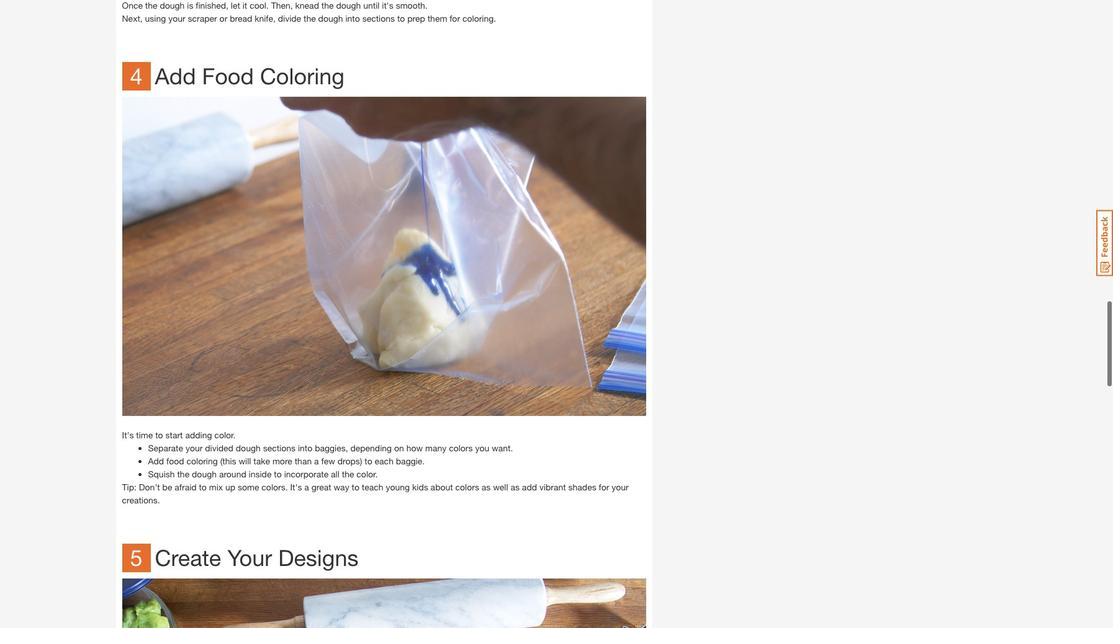Task type: describe. For each thing, give the bounding box(es) containing it.
1 vertical spatial it's
[[290, 482, 302, 493]]

next,
[[122, 13, 143, 24]]

take
[[253, 456, 270, 467]]

depending
[[350, 443, 392, 454]]

each
[[375, 456, 394, 467]]

0 horizontal spatial the
[[177, 469, 189, 480]]

for inside it's time to start adding color. separate your divided dough sections into baggies, depending on how many colors you want. add food coloring (this will take more than a few drops) to each baggie. squish the dough around inside to incorporate all the color. tip: don't be afraid to mix up some colors. it's a great way to teach young kids about colors as well as add vibrant shades for your creations.
[[599, 482, 609, 493]]

creations.
[[122, 495, 160, 506]]

knife,
[[255, 13, 276, 24]]

drops)
[[338, 456, 362, 467]]

or
[[220, 13, 227, 24]]

start
[[165, 430, 183, 440]]

shades
[[568, 482, 596, 493]]

young
[[386, 482, 410, 493]]

a person uses a cookie cutter to make shapes in dough. image
[[122, 579, 646, 629]]

great
[[311, 482, 331, 493]]

designs
[[278, 545, 359, 571]]

it's time to start adding color. separate your divided dough sections into baggies, depending on how many colors you want. add food coloring (this will take more than a few drops) to each baggie. squish the dough around inside to incorporate all the color. tip: don't be afraid to mix up some colors. it's a great way to teach young kids about colors as well as add vibrant shades for your creations.
[[122, 430, 629, 506]]

1 as from the left
[[482, 482, 491, 493]]

how
[[406, 443, 423, 454]]

to up colors.
[[274, 469, 282, 480]]

on
[[394, 443, 404, 454]]

many
[[425, 443, 447, 454]]

0 horizontal spatial dough
[[192, 469, 217, 480]]

divided
[[205, 443, 233, 454]]

5
[[130, 545, 142, 571]]

way
[[334, 482, 349, 493]]

coloring.
[[463, 13, 496, 24]]

add food coloring
[[155, 63, 344, 89]]

divide
[[278, 13, 301, 24]]

will
[[239, 456, 251, 467]]

coloring
[[260, 63, 344, 89]]

scraper
[[188, 13, 217, 24]]

squish
[[148, 469, 175, 480]]

afraid
[[175, 482, 197, 493]]

them
[[428, 13, 447, 24]]

0 vertical spatial sections
[[362, 13, 395, 24]]

bread
[[230, 13, 252, 24]]

0 horizontal spatial a
[[304, 482, 309, 493]]

2 vertical spatial your
[[612, 482, 629, 493]]

0 vertical spatial add
[[155, 63, 196, 89]]

to left mix
[[199, 482, 207, 493]]

few
[[321, 456, 335, 467]]

mix
[[209, 482, 223, 493]]

kids
[[412, 482, 428, 493]]

all
[[331, 469, 340, 480]]

2 horizontal spatial the
[[342, 469, 354, 480]]

create your designs
[[155, 545, 359, 571]]

be
[[162, 482, 172, 493]]

teach
[[362, 482, 383, 493]]

to left prep
[[397, 13, 405, 24]]

adding
[[185, 430, 212, 440]]



Task type: locate. For each thing, give the bounding box(es) containing it.
1 horizontal spatial into
[[345, 13, 360, 24]]

0 vertical spatial for
[[450, 13, 460, 24]]

dough for divided
[[236, 443, 261, 454]]

(this
[[220, 456, 236, 467]]

color. up the teach on the bottom
[[357, 469, 378, 480]]

into
[[345, 13, 360, 24], [298, 443, 312, 454]]

add inside it's time to start adding color. separate your divided dough sections into baggies, depending on how many colors you want. add food coloring (this will take more than a few drops) to each baggie. squish the dough around inside to incorporate all the color. tip: don't be afraid to mix up some colors. it's a great way to teach young kids about colors as well as add vibrant shades for your creations.
[[148, 456, 164, 467]]

using
[[145, 13, 166, 24]]

1 horizontal spatial the
[[304, 13, 316, 24]]

1 horizontal spatial for
[[599, 482, 609, 493]]

0 horizontal spatial color.
[[214, 430, 236, 440]]

the
[[304, 13, 316, 24], [177, 469, 189, 480], [342, 469, 354, 480]]

than
[[295, 456, 312, 467]]

sections left prep
[[362, 13, 395, 24]]

1 vertical spatial sections
[[263, 443, 296, 454]]

2 vertical spatial dough
[[192, 469, 217, 480]]

to down depending
[[365, 456, 372, 467]]

baggie.
[[396, 456, 425, 467]]

to right way
[[352, 482, 359, 493]]

to
[[397, 13, 405, 24], [155, 430, 163, 440], [365, 456, 372, 467], [274, 469, 282, 480], [199, 482, 207, 493], [352, 482, 359, 493]]

color.
[[214, 430, 236, 440], [357, 469, 378, 480]]

your
[[227, 545, 272, 571]]

0 horizontal spatial sections
[[263, 443, 296, 454]]

1 vertical spatial dough
[[236, 443, 261, 454]]

next, using your scraper or bread knife, divide the dough into sections to prep them for coloring.
[[122, 13, 499, 24]]

inside
[[249, 469, 272, 480]]

baggies,
[[315, 443, 348, 454]]

dough right the divide
[[318, 13, 343, 24]]

1 vertical spatial color.
[[357, 469, 378, 480]]

1 vertical spatial for
[[599, 482, 609, 493]]

for right them
[[450, 13, 460, 24]]

0 vertical spatial a
[[314, 456, 319, 467]]

vibrant
[[539, 482, 566, 493]]

you
[[475, 443, 489, 454]]

for right shades
[[599, 482, 609, 493]]

1 vertical spatial a
[[304, 482, 309, 493]]

dough for the
[[318, 13, 343, 24]]

add
[[522, 482, 537, 493]]

color. up the divided
[[214, 430, 236, 440]]

want.
[[492, 443, 513, 454]]

well
[[493, 482, 508, 493]]

time
[[136, 430, 153, 440]]

coloring
[[187, 456, 218, 467]]

your down adding
[[186, 443, 203, 454]]

1 horizontal spatial a
[[314, 456, 319, 467]]

around
[[219, 469, 246, 480]]

into inside it's time to start adding color. separate your divided dough sections into baggies, depending on how many colors you want. add food coloring (this will take more than a few drops) to each baggie. squish the dough around inside to incorporate all the color. tip: don't be afraid to mix up some colors. it's a great way to teach young kids about colors as well as add vibrant shades for your creations.
[[298, 443, 312, 454]]

0 vertical spatial it's
[[122, 430, 134, 440]]

it's down incorporate
[[290, 482, 302, 493]]

the right the divide
[[304, 13, 316, 24]]

2 horizontal spatial dough
[[318, 13, 343, 24]]

1 vertical spatial add
[[148, 456, 164, 467]]

create
[[155, 545, 221, 571]]

0 vertical spatial into
[[345, 13, 360, 24]]

4
[[130, 63, 142, 89]]

colors left you
[[449, 443, 473, 454]]

0 horizontal spatial as
[[482, 482, 491, 493]]

colors
[[449, 443, 473, 454], [455, 482, 479, 493]]

1 vertical spatial colors
[[455, 482, 479, 493]]

0 horizontal spatial it's
[[122, 430, 134, 440]]

colors right "about"
[[455, 482, 479, 493]]

1 vertical spatial your
[[186, 443, 203, 454]]

the up afraid
[[177, 469, 189, 480]]

a person adds food coloring to dough inside a plastic food storage bag. image
[[122, 97, 646, 416]]

feedback link image
[[1096, 210, 1113, 277]]

incorporate
[[284, 469, 329, 480]]

some
[[238, 482, 259, 493]]

1 vertical spatial into
[[298, 443, 312, 454]]

0 vertical spatial colors
[[449, 443, 473, 454]]

dough
[[318, 13, 343, 24], [236, 443, 261, 454], [192, 469, 217, 480]]

1 horizontal spatial color.
[[357, 469, 378, 480]]

colors.
[[262, 482, 288, 493]]

food
[[202, 63, 254, 89]]

as left add
[[511, 482, 520, 493]]

add right 4
[[155, 63, 196, 89]]

add up squish
[[148, 456, 164, 467]]

a
[[314, 456, 319, 467], [304, 482, 309, 493]]

1 horizontal spatial as
[[511, 482, 520, 493]]

sections up more
[[263, 443, 296, 454]]

dough up will
[[236, 443, 261, 454]]

for
[[450, 13, 460, 24], [599, 482, 609, 493]]

your
[[168, 13, 185, 24], [186, 443, 203, 454], [612, 482, 629, 493]]

it's
[[122, 430, 134, 440], [290, 482, 302, 493]]

it's left time
[[122, 430, 134, 440]]

0 horizontal spatial for
[[450, 13, 460, 24]]

0 vertical spatial dough
[[318, 13, 343, 24]]

sections inside it's time to start adding color. separate your divided dough sections into baggies, depending on how many colors you want. add food coloring (this will take more than a few drops) to each baggie. squish the dough around inside to incorporate all the color. tip: don't be afraid to mix up some colors. it's a great way to teach young kids about colors as well as add vibrant shades for your creations.
[[263, 443, 296, 454]]

0 vertical spatial color.
[[214, 430, 236, 440]]

1 horizontal spatial sections
[[362, 13, 395, 24]]

as
[[482, 482, 491, 493], [511, 482, 520, 493]]

1 horizontal spatial dough
[[236, 443, 261, 454]]

up
[[225, 482, 235, 493]]

more
[[272, 456, 292, 467]]

a down incorporate
[[304, 482, 309, 493]]

add
[[155, 63, 196, 89], [148, 456, 164, 467]]

separate
[[148, 443, 183, 454]]

food
[[166, 456, 184, 467]]

your right using
[[168, 13, 185, 24]]

to up separate at the left bottom
[[155, 430, 163, 440]]

the right all
[[342, 469, 354, 480]]

0 horizontal spatial into
[[298, 443, 312, 454]]

tip:
[[122, 482, 136, 493]]

as left the well
[[482, 482, 491, 493]]

0 vertical spatial your
[[168, 13, 185, 24]]

1 horizontal spatial it's
[[290, 482, 302, 493]]

prep
[[407, 13, 425, 24]]

a left few
[[314, 456, 319, 467]]

your right shades
[[612, 482, 629, 493]]

don't
[[139, 482, 160, 493]]

2 as from the left
[[511, 482, 520, 493]]

dough down the "coloring"
[[192, 469, 217, 480]]

sections
[[362, 13, 395, 24], [263, 443, 296, 454]]

about
[[431, 482, 453, 493]]



Task type: vqa. For each thing, say whether or not it's contained in the screenshot.
the Large
no



